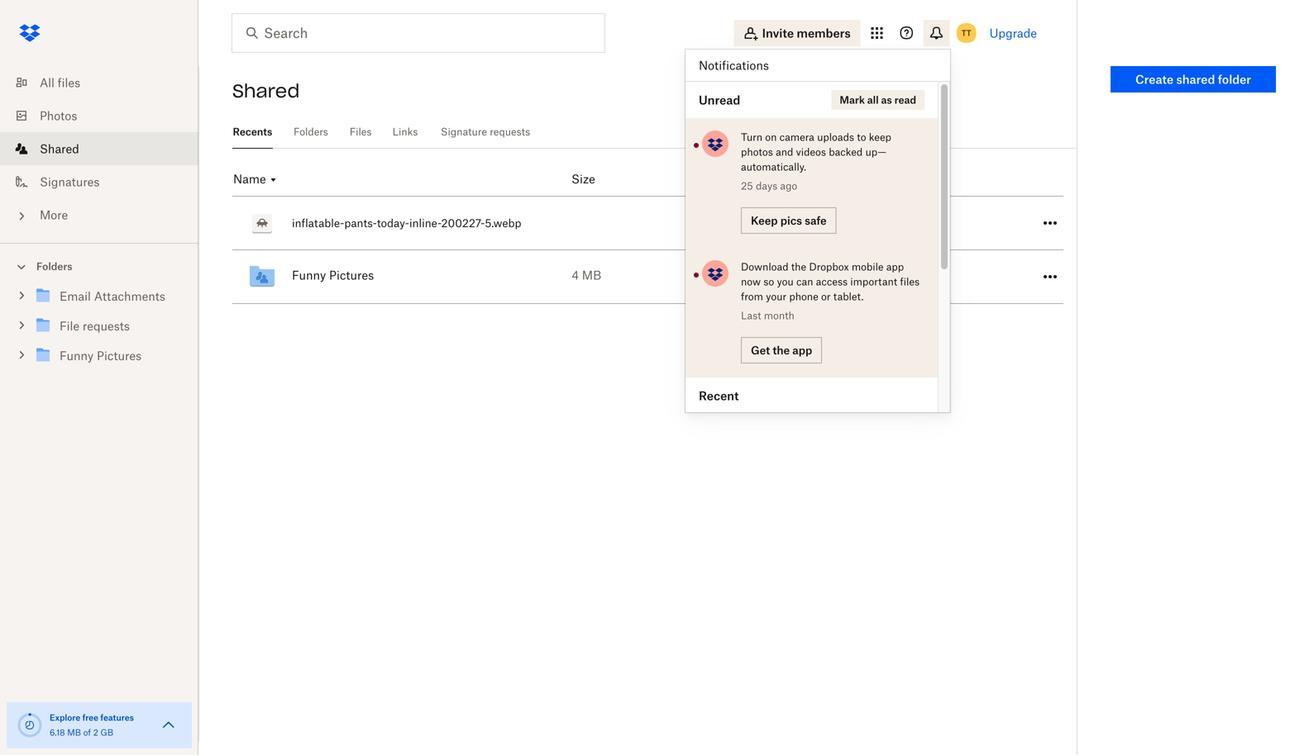 Task type: describe. For each thing, give the bounding box(es) containing it.
read
[[895, 94, 916, 106]]

files link
[[349, 116, 372, 146]]

folder
[[1218, 72, 1251, 86]]

4 mb
[[572, 269, 601, 283]]

can
[[796, 276, 813, 288]]

recents
[[233, 126, 272, 138]]

inflatable-pants-today-inline-200227-5.webp
[[292, 217, 521, 230]]

turn
[[741, 131, 763, 143]]

signatures link
[[13, 165, 198, 198]]

200227-
[[441, 217, 485, 230]]

create shared folder
[[1135, 72, 1251, 86]]

requests
[[490, 126, 530, 138]]

mark
[[840, 94, 865, 106]]

inflatable pants today inline 200227 5.webp image
[[246, 207, 279, 240]]

explore free features 6.18 mb of 2 gb
[[50, 713, 134, 739]]

keep
[[751, 214, 778, 227]]

unread
[[699, 93, 740, 107]]

phone
[[789, 291, 818, 303]]

download
[[741, 261, 789, 273]]

6.18
[[50, 728, 65, 739]]

2
[[93, 728, 98, 739]]

9:44
[[883, 269, 908, 283]]

folders inside button
[[36, 261, 72, 273]]

inflatable-pants-today-inline-200227-5.webp button
[[246, 197, 567, 250]]

automatically.
[[741, 161, 806, 173]]

of
[[83, 728, 91, 739]]

0 vertical spatial mb
[[582, 269, 601, 283]]

features
[[100, 713, 134, 724]]

folders link
[[293, 116, 329, 146]]

get the app button
[[741, 337, 822, 364]]

more image
[[13, 208, 30, 225]]

11/13/2023 9:44 am
[[817, 269, 928, 283]]

dropbox image
[[13, 17, 46, 50]]

today-
[[377, 217, 409, 230]]

upgrade
[[990, 26, 1037, 40]]

month
[[764, 310, 795, 322]]

12/5/2023
[[817, 215, 877, 229]]

important
[[850, 276, 897, 288]]

download the dropbox mobile app now so you can access important files from your phone or tablet. button
[[741, 260, 921, 304]]

5.webp
[[485, 217, 521, 230]]

am
[[911, 269, 928, 283]]

your
[[766, 291, 787, 303]]

funny pictures
[[292, 269, 374, 283]]

app inside button
[[792, 344, 812, 357]]

shared
[[1176, 72, 1215, 86]]

as
[[881, 94, 892, 106]]

tab list containing recents
[[232, 116, 1077, 149]]

and
[[776, 146, 793, 158]]

gb
[[101, 728, 113, 739]]

quota usage element
[[17, 713, 43, 739]]

all files link
[[13, 66, 198, 99]]

pictures
[[329, 269, 374, 283]]

12/5/2023 12:29 pm
[[817, 215, 931, 229]]

photos
[[40, 109, 77, 123]]

inline-
[[409, 217, 441, 230]]

uploads
[[817, 131, 854, 143]]



Task type: vqa. For each thing, say whether or not it's contained in the screenshot.
Explore free features 4.51 MB of 2 GB
no



Task type: locate. For each thing, give the bounding box(es) containing it.
mb
[[582, 269, 601, 283], [67, 728, 81, 739]]

signatures
[[40, 175, 100, 189]]

turn on camera uploads to keep photos and videos backed up— automatically. button
[[741, 130, 921, 174]]

1 horizontal spatial files
[[900, 276, 920, 288]]

recent
[[699, 389, 739, 403]]

0 vertical spatial the
[[791, 261, 806, 273]]

0 vertical spatial files
[[58, 76, 80, 90]]

ago
[[780, 180, 797, 192]]

links link
[[392, 116, 418, 146]]

the inside download the dropbox mobile app now so you can access important files from your phone or tablet. last month
[[791, 261, 806, 273]]

last
[[741, 310, 761, 322]]

0 horizontal spatial mb
[[67, 728, 81, 739]]

on
[[765, 131, 777, 143]]

videos
[[796, 146, 826, 158]]

keep
[[869, 131, 891, 143]]

list containing all files
[[0, 56, 198, 243]]

files right the "important"
[[900, 276, 920, 288]]

folders inside tab list
[[294, 126, 328, 138]]

mark all as read
[[840, 94, 916, 106]]

shared
[[232, 79, 300, 103], [40, 142, 79, 156]]

app down "month"
[[792, 344, 812, 357]]

funny pictures image
[[246, 261, 279, 294]]

app up the "important"
[[886, 261, 904, 273]]

1 horizontal spatial the
[[791, 261, 806, 273]]

mobile
[[852, 261, 884, 273]]

all
[[40, 76, 54, 90]]

keep pics safe
[[751, 214, 827, 227]]

up—
[[865, 146, 887, 158]]

from
[[741, 291, 763, 303]]

the
[[791, 261, 806, 273], [773, 344, 790, 357]]

0 vertical spatial folders
[[294, 126, 328, 138]]

files inside list
[[58, 76, 80, 90]]

group
[[0, 278, 198, 383]]

funny pictures link
[[246, 251, 614, 304]]

files
[[58, 76, 80, 90], [900, 276, 920, 288]]

1 horizontal spatial shared
[[232, 79, 300, 103]]

0 horizontal spatial files
[[58, 76, 80, 90]]

app inside download the dropbox mobile app now so you can access important files from your phone or tablet. last month
[[886, 261, 904, 273]]

dropbox
[[809, 261, 849, 273]]

the up can
[[791, 261, 806, 273]]

to
[[857, 131, 866, 143]]

free
[[82, 713, 98, 724]]

0 horizontal spatial app
[[792, 344, 812, 357]]

all
[[867, 94, 879, 106]]

pm
[[913, 215, 931, 229]]

folders button
[[0, 254, 198, 278]]

folders down more
[[36, 261, 72, 273]]

photos
[[741, 146, 773, 158]]

app
[[886, 261, 904, 273], [792, 344, 812, 357]]

list
[[0, 56, 198, 243]]

signature requests
[[441, 126, 530, 138]]

so
[[764, 276, 774, 288]]

camera
[[780, 131, 814, 143]]

you
[[777, 276, 794, 288]]

the for get
[[773, 344, 790, 357]]

upgrade link
[[990, 26, 1037, 40]]

shared list item
[[0, 132, 198, 165]]

pics
[[780, 214, 802, 227]]

more
[[40, 208, 68, 222]]

0 horizontal spatial the
[[773, 344, 790, 357]]

all files
[[40, 76, 80, 90]]

0 vertical spatial shared
[[232, 79, 300, 103]]

the inside button
[[773, 344, 790, 357]]

folders left files
[[294, 126, 328, 138]]

0 horizontal spatial shared
[[40, 142, 79, 156]]

days
[[756, 180, 778, 192]]

photos link
[[13, 99, 198, 132]]

shared link
[[13, 132, 198, 165]]

signature requests link
[[438, 116, 533, 146]]

1 vertical spatial files
[[900, 276, 920, 288]]

download the dropbox mobile app now so you can access important files from your phone or tablet. last month
[[741, 261, 920, 322]]

create
[[1135, 72, 1174, 86]]

files inside download the dropbox mobile app now so you can access important files from your phone or tablet. last month
[[900, 276, 920, 288]]

get the app
[[751, 344, 812, 357]]

0 horizontal spatial folders
[[36, 261, 72, 273]]

funny
[[292, 269, 326, 283]]

1 vertical spatial the
[[773, 344, 790, 357]]

1 horizontal spatial folders
[[294, 126, 328, 138]]

safe
[[805, 214, 827, 227]]

1 vertical spatial folders
[[36, 261, 72, 273]]

inflatable-
[[292, 217, 344, 230]]

files right the 'all'
[[58, 76, 80, 90]]

tablet.
[[833, 291, 864, 303]]

links
[[393, 126, 418, 138]]

0 vertical spatial app
[[886, 261, 904, 273]]

25
[[741, 180, 753, 192]]

pants-
[[344, 217, 377, 230]]

shared inside "link"
[[40, 142, 79, 156]]

get
[[751, 344, 770, 357]]

mb left of
[[67, 728, 81, 739]]

notifications
[[699, 58, 769, 72]]

signature
[[441, 126, 487, 138]]

or
[[821, 291, 831, 303]]

4
[[572, 269, 579, 283]]

1 vertical spatial mb
[[67, 728, 81, 739]]

turn on camera uploads to keep photos and videos backed up— automatically. 25 days ago
[[741, 131, 891, 192]]

1 vertical spatial app
[[792, 344, 812, 357]]

files
[[350, 126, 372, 138]]

create shared folder button
[[1111, 66, 1276, 93]]

shared up recents link
[[232, 79, 300, 103]]

access
[[816, 276, 848, 288]]

the for download
[[791, 261, 806, 273]]

recents link
[[232, 116, 273, 146]]

shared down photos
[[40, 142, 79, 156]]

backed
[[829, 146, 863, 158]]

12:29
[[881, 215, 910, 229]]

explore
[[50, 713, 80, 724]]

1 horizontal spatial app
[[886, 261, 904, 273]]

11/13/2023
[[817, 269, 880, 283]]

keep pics safe button
[[741, 208, 837, 234]]

mb inside explore free features 6.18 mb of 2 gb
[[67, 728, 81, 739]]

the right "get"
[[773, 344, 790, 357]]

1 horizontal spatial mb
[[582, 269, 601, 283]]

mb right 4
[[582, 269, 601, 283]]

1 vertical spatial shared
[[40, 142, 79, 156]]

tab list
[[232, 116, 1077, 149]]

mark all as read button
[[831, 90, 925, 110]]



